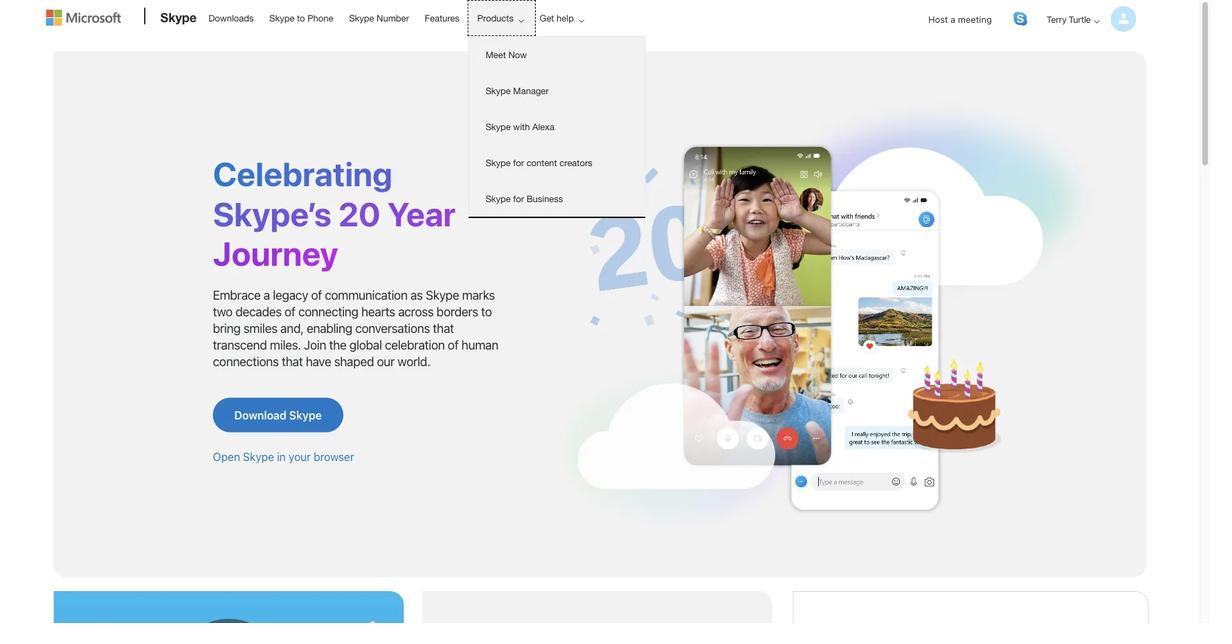 Task type: describe. For each thing, give the bounding box(es) containing it.
skype with alexa
[[486, 121, 555, 132]]

skype for skype for business
[[486, 193, 511, 204]]

meeting
[[958, 14, 992, 24]]

two
[[213, 304, 233, 319]]

manager
[[514, 85, 549, 96]]

arrow down image
[[1089, 13, 1106, 30]]

browser
[[314, 450, 354, 463]]

1 vertical spatial of
[[285, 304, 295, 319]]

skype inside 'download skype' link
[[289, 409, 322, 422]]

embrace
[[213, 288, 261, 303]]

great video calling with skype image
[[545, 93, 1106, 535]]

smiles
[[244, 321, 278, 336]]

skype's
[[213, 194, 332, 233]]

global
[[350, 338, 382, 353]]

join
[[304, 338, 326, 353]]

transcend
[[213, 338, 267, 353]]

skype for business link
[[469, 181, 645, 217]]

skype for skype for content creators
[[486, 157, 511, 168]]

as
[[411, 288, 423, 303]]

products
[[478, 12, 514, 23]]

skype for content creators link
[[469, 145, 645, 181]]

downloads
[[209, 12, 254, 23]]

get help
[[540, 12, 574, 23]]

features link
[[419, 1, 466, 34]]

avatar image
[[1111, 6, 1137, 32]]

skype for skype with alexa
[[486, 121, 511, 132]]

and,
[[281, 321, 304, 336]]

skype number
[[349, 12, 409, 23]]

1 horizontal spatial of
[[311, 288, 322, 303]]

our
[[377, 354, 395, 369]]

your
[[289, 450, 311, 463]]

get
[[540, 12, 554, 23]]

number
[[377, 12, 409, 23]]

skype number link
[[343, 1, 415, 34]]

skype manager link
[[469, 73, 645, 109]]

meet now
[[486, 49, 527, 60]]

help
[[557, 12, 574, 23]]

legacy
[[273, 288, 308, 303]]

with
[[514, 121, 530, 132]]

bring
[[213, 321, 241, 336]]

skype link
[[153, 1, 201, 38]]

open skype in your browser link
[[213, 450, 354, 463]]

menu bar containing host a meeting
[[46, 1, 1154, 73]]

1 horizontal spatial that
[[433, 321, 454, 336]]

host a meeting
[[929, 14, 992, 24]]

communication
[[325, 288, 408, 303]]

embrace a legacy of communication as skype marks two decades of connecting hearts across borders to bring smiles and, enabling conversations that transcend miles. join the global celebration of human connections that have shaped our world.
[[213, 288, 499, 369]]

marks
[[462, 288, 495, 303]]

terry
[[1047, 14, 1067, 24]]

skype for skype number
[[349, 12, 374, 23]]

human
[[462, 338, 499, 353]]

content
[[527, 157, 557, 168]]

skype for content creators
[[486, 157, 593, 168]]

download skype link
[[213, 398, 343, 433]]



Task type: vqa. For each thing, say whether or not it's contained in the screenshot.
first + from left
no



Task type: locate. For each thing, give the bounding box(es) containing it.
in
[[277, 450, 286, 463]]

skype for skype manager
[[486, 85, 511, 96]]

for
[[514, 157, 524, 168], [514, 193, 524, 204]]

terry turtle link
[[1036, 1, 1137, 37]]

a inside menu bar
[[951, 14, 956, 24]]

1 vertical spatial a
[[264, 288, 270, 303]]

for left content
[[514, 157, 524, 168]]

skype to phone link
[[263, 1, 340, 34]]

download skype
[[234, 409, 322, 422]]

1 horizontal spatial to
[[481, 304, 492, 319]]

1 for from the top
[[514, 157, 524, 168]]

skype manager
[[486, 85, 549, 96]]

 link
[[1014, 12, 1028, 26]]

skype
[[160, 10, 197, 25], [269, 12, 295, 23], [349, 12, 374, 23], [486, 85, 511, 96], [486, 121, 511, 132], [486, 157, 511, 168], [486, 193, 511, 204], [426, 288, 459, 303], [289, 409, 322, 422], [243, 450, 274, 463]]

0 vertical spatial for
[[514, 157, 524, 168]]

skype for business
[[486, 193, 563, 204]]

for for content
[[514, 157, 524, 168]]

of down legacy
[[285, 304, 295, 319]]

alexa
[[533, 121, 555, 132]]

that down borders
[[433, 321, 454, 336]]

2 for from the top
[[514, 193, 524, 204]]

skype for skype to phone
[[269, 12, 295, 23]]

skype left number
[[349, 12, 374, 23]]

0 horizontal spatial of
[[285, 304, 295, 319]]

skype left in
[[243, 450, 274, 463]]

skype inside skype for content creators link
[[486, 157, 511, 168]]

the
[[329, 338, 347, 353]]

to
[[297, 12, 305, 23], [481, 304, 492, 319]]

2 vertical spatial of
[[448, 338, 459, 353]]

0 vertical spatial of
[[311, 288, 322, 303]]

connecting
[[298, 304, 359, 319]]

a right host
[[951, 14, 956, 24]]

connections
[[213, 354, 279, 369]]

have
[[306, 354, 331, 369]]

a up decades
[[264, 288, 270, 303]]

phone
[[308, 12, 334, 23]]

miles.
[[270, 338, 301, 353]]

meet
[[486, 49, 506, 60]]

menu bar
[[46, 1, 1154, 73]]

skype down "skype with alexa"
[[486, 157, 511, 168]]

0 horizontal spatial a
[[264, 288, 270, 303]]

skype for skype
[[160, 10, 197, 25]]

download
[[234, 409, 287, 422]]

meet now link
[[469, 37, 645, 73]]

features
[[425, 12, 460, 23]]

0 horizontal spatial that
[[282, 354, 303, 369]]

open skype in your browser
[[213, 450, 354, 463]]

journey
[[213, 234, 338, 273]]

a for embrace
[[264, 288, 270, 303]]

of left the "human"
[[448, 338, 459, 353]]

a
[[951, 14, 956, 24], [264, 288, 270, 303]]

1 horizontal spatial a
[[951, 14, 956, 24]]

microsoft image
[[46, 10, 121, 26]]

year
[[388, 194, 456, 233]]

to left phone
[[297, 12, 305, 23]]

that down miles.
[[282, 354, 303, 369]]

get help button
[[531, 1, 596, 35]]

for left business
[[514, 193, 524, 204]]

downloads link
[[202, 1, 260, 34]]

skype up borders
[[426, 288, 459, 303]]

open
[[213, 450, 240, 463]]

1 vertical spatial that
[[282, 354, 303, 369]]

enabling
[[307, 321, 352, 336]]

turtle
[[1069, 14, 1091, 24]]

conversations
[[355, 321, 430, 336]]

1 vertical spatial to
[[481, 304, 492, 319]]

across
[[398, 304, 434, 319]]

skype left manager
[[486, 85, 511, 96]]

skype inside skype with alexa link
[[486, 121, 511, 132]]

1 vertical spatial for
[[514, 193, 524, 204]]

a for host
[[951, 14, 956, 24]]

skype inside the embrace a legacy of communication as skype marks two decades of connecting hearts across borders to bring smiles and, enabling conversations that transcend miles. join the global celebration of human connections that have shaped our world.
[[426, 288, 459, 303]]

of
[[311, 288, 322, 303], [285, 304, 295, 319], [448, 338, 459, 353]]

now
[[509, 49, 527, 60]]

borders
[[437, 304, 478, 319]]

celebration
[[385, 338, 445, 353]]

skype left the downloads link on the left
[[160, 10, 197, 25]]

products button
[[469, 1, 535, 35]]

to inside the embrace a legacy of communication as skype marks two decades of connecting hearts across borders to bring smiles and, enabling conversations that transcend miles. join the global celebration of human connections that have shaped our world.
[[481, 304, 492, 319]]

terry turtle
[[1047, 14, 1091, 24]]

skype inside skype number link
[[349, 12, 374, 23]]

skype inside skype link
[[160, 10, 197, 25]]

host
[[929, 14, 949, 24]]

for for business
[[514, 193, 524, 204]]

20
[[339, 194, 381, 233]]

0 vertical spatial that
[[433, 321, 454, 336]]

2 horizontal spatial of
[[448, 338, 459, 353]]

skype left phone
[[269, 12, 295, 23]]

world.
[[398, 354, 431, 369]]

skype left business
[[486, 193, 511, 204]]

celebrating skype's 20 year journey
[[213, 154, 456, 273]]

business
[[527, 193, 563, 204]]

shaped
[[334, 354, 374, 369]]

0 horizontal spatial to
[[297, 12, 305, 23]]

skype inside skype for business link
[[486, 193, 511, 204]]

that
[[433, 321, 454, 336], [282, 354, 303, 369]]

host a meeting link
[[918, 1, 1004, 37]]

creators
[[560, 157, 593, 168]]

skype inside skype to phone link
[[269, 12, 295, 23]]

of up connecting
[[311, 288, 322, 303]]

skype inside skype manager link
[[486, 85, 511, 96]]

skype with alexa link
[[469, 109, 645, 145]]

a inside the embrace a legacy of communication as skype marks two decades of connecting hearts across borders to bring smiles and, enabling conversations that transcend miles. join the global celebration of human connections that have shaped our world.
[[264, 288, 270, 303]]

to down marks
[[481, 304, 492, 319]]

decades
[[236, 304, 282, 319]]

skype left the with at the top left of page
[[486, 121, 511, 132]]

0 vertical spatial a
[[951, 14, 956, 24]]

skype up your
[[289, 409, 322, 422]]

skype to phone
[[269, 12, 334, 23]]

celebrating
[[213, 154, 393, 193]]

0 vertical spatial to
[[297, 12, 305, 23]]

hearts
[[362, 304, 395, 319]]



